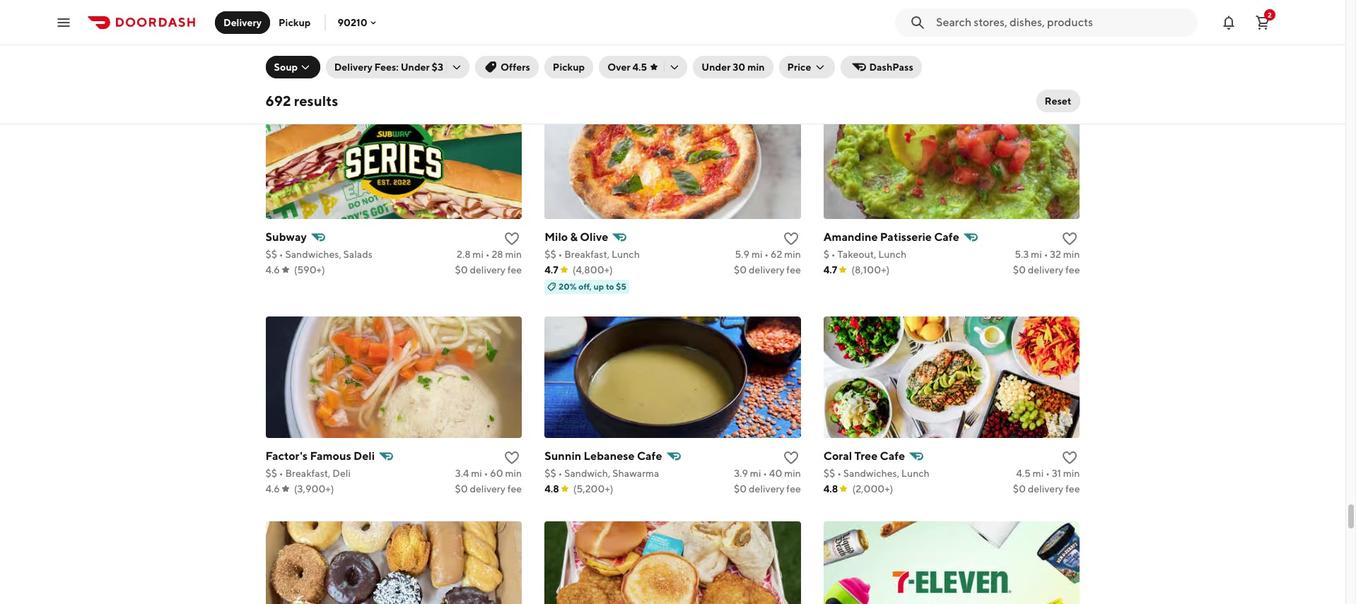 Task type: locate. For each thing, give the bounding box(es) containing it.
lebanese
[[584, 450, 635, 463]]

1 horizontal spatial under
[[702, 62, 731, 73]]

breakfast, up (3,900+)
[[285, 468, 331, 479]]

0 vertical spatial 4.6
[[824, 45, 838, 56]]

pickup for the left pickup button
[[279, 17, 311, 28]]

2 4.8 from the left
[[824, 484, 838, 495]]

fee down the 4.5 mi • 31 min
[[1066, 484, 1080, 495]]

milo
[[545, 230, 568, 244]]

min right 28 at the left top
[[505, 249, 522, 260]]

(1,000+)
[[294, 45, 333, 56]]

under left $3
[[401, 62, 430, 73]]

4.5 right 'over'
[[633, 62, 647, 73]]

lunch up (4,800+)
[[612, 249, 640, 260]]

4.6 down factor's
[[266, 484, 280, 495]]

4.8 down sunnin
[[545, 484, 559, 495]]

3.4 mi • 60 min
[[455, 468, 522, 479]]

40
[[769, 468, 783, 479]]

4.7
[[1017, 29, 1031, 41], [266, 45, 279, 56], [545, 45, 559, 56], [545, 264, 559, 276], [824, 264, 838, 276]]

deli
[[354, 450, 375, 463], [333, 468, 351, 479]]

$​0 down 5.3
[[1013, 264, 1026, 276]]

min for sunnin lebanese cafe
[[784, 468, 801, 479]]

min for amandine patisserie cafe
[[1064, 249, 1080, 260]]

1 horizontal spatial pickup
[[553, 62, 585, 73]]

cafe for coral tree cafe
[[880, 450, 905, 463]]

$$ for sunnin
[[545, 468, 556, 479]]

2.8 mi • 28 min
[[457, 249, 522, 260]]

$​0
[[455, 45, 468, 56], [734, 45, 747, 56], [1013, 45, 1026, 56], [455, 264, 468, 276], [734, 264, 747, 276], [1013, 264, 1026, 276], [455, 484, 468, 495], [734, 484, 747, 495], [1013, 484, 1026, 495]]

0 horizontal spatial $5
[[335, 62, 345, 73]]

2 horizontal spatial cafe
[[934, 230, 960, 244]]

20% off, up to $5 down (498)
[[838, 62, 906, 73]]

20% off, up to $5
[[838, 62, 906, 73], [559, 281, 627, 292]]

90210
[[338, 17, 368, 28]]

2 button
[[1249, 8, 1277, 36]]

off, down (498)
[[858, 62, 871, 73]]

click to add this store to your saved list image up 3.4 mi • 60 min
[[504, 450, 521, 467]]

up down (4,800+)
[[594, 281, 604, 292]]

asian
[[280, 29, 305, 41], [341, 29, 366, 41]]

$$ • breakfast, deli
[[266, 468, 351, 479]]

1 horizontal spatial asian
[[341, 29, 366, 41]]

4.5
[[633, 62, 647, 73], [1017, 468, 1031, 479]]

0 vertical spatial $
[[266, 29, 271, 41]]

cafe up shawarma
[[637, 450, 662, 463]]

mi right 2.8
[[473, 249, 484, 260]]

mi
[[1033, 29, 1044, 41], [473, 249, 484, 260], [752, 249, 763, 260], [1031, 249, 1042, 260], [471, 468, 482, 479], [750, 468, 761, 479], [1033, 468, 1044, 479]]

0 vertical spatial deli
[[354, 450, 375, 463]]

min right 60
[[505, 468, 522, 479]]

$ for $ • takeout, lunch
[[824, 249, 830, 260]]

2 horizontal spatial up
[[873, 62, 883, 73]]

off, for umami express
[[297, 62, 311, 73]]

cafe up $$ • sandwiches, lunch
[[880, 450, 905, 463]]

fee for patisserie
[[1066, 264, 1080, 276]]

notification bell image
[[1221, 14, 1238, 31]]

deli down famous
[[333, 468, 351, 479]]

$​0 down 3.4
[[455, 484, 468, 495]]

$​0 down '5.9'
[[734, 264, 747, 276]]

$​0 delivery fee down 3.9 mi • 40 min
[[734, 484, 801, 495]]

4.7 down $ • takeout, lunch
[[824, 264, 838, 276]]

$5 down $$ • breakfast, lunch
[[616, 281, 627, 292]]

1 horizontal spatial $
[[824, 249, 830, 260]]

$5 down $$ • healthy, salads
[[895, 62, 906, 73]]

delivery left fees:
[[334, 62, 373, 73]]

takeout,
[[838, 249, 877, 260]]

$$ down sunnin
[[545, 468, 556, 479]]

to for umami express
[[325, 62, 333, 73]]

min for coral tree cafe
[[1064, 468, 1080, 479]]

1 4.8 from the left
[[545, 484, 559, 495]]

$5
[[335, 62, 345, 73], [895, 62, 906, 73], [616, 281, 627, 292]]

(2,000+)
[[853, 484, 894, 495]]

min for factor's famous deli
[[505, 468, 522, 479]]

fee down 5.3 mi • 32 min
[[1066, 264, 1080, 276]]

0 horizontal spatial 4.8
[[545, 484, 559, 495]]

20% for (4,800+)
[[559, 281, 577, 292]]

$ down amandine on the top right of the page
[[824, 249, 830, 260]]

4.8 for sunnin lebanese cafe
[[545, 484, 559, 495]]

2 asian from the left
[[341, 29, 366, 41]]

pickup down (2,300+)
[[553, 62, 585, 73]]

2 vertical spatial 4.6
[[266, 484, 280, 495]]

fee
[[508, 45, 522, 56], [787, 45, 801, 56], [1066, 45, 1080, 56], [508, 264, 522, 276], [787, 264, 801, 276], [1066, 264, 1080, 276], [508, 484, 522, 495], [787, 484, 801, 495], [1066, 484, 1080, 495]]

$ for $ • asian fusion, asian
[[266, 29, 271, 41]]

1 horizontal spatial delivery
[[334, 62, 373, 73]]

0 vertical spatial 20% off, up to $5
[[838, 62, 906, 73]]

off, for milo & olive
[[579, 281, 592, 292]]

fee down 3.4 mi • 60 min
[[508, 484, 522, 495]]

(2,300+)
[[573, 45, 612, 56]]

min right 62
[[784, 249, 801, 260]]

fusion,
[[306, 29, 339, 41]]

$​0 delivery fee down 5.3 mi • 32 min
[[1013, 264, 1080, 276]]

asian down umami
[[280, 29, 305, 41]]

• down subway
[[279, 249, 283, 260]]

lunch down coral tree cafe
[[902, 468, 930, 479]]

$​0 delivery fee for lebanese
[[734, 484, 801, 495]]

click to add this store to your saved list image up 3.9 mi • 40 min
[[783, 450, 800, 467]]

sandwiches, up (2,000+)
[[844, 468, 900, 479]]

off, down (4,800+)
[[579, 281, 592, 292]]

0 horizontal spatial 20% off, up to $5
[[559, 281, 627, 292]]

to down (1,000+)
[[325, 62, 333, 73]]

1 horizontal spatial to
[[606, 281, 614, 292]]

click to add this store to your saved list image up the 4.5 mi • 31 min
[[1062, 450, 1079, 467]]

1 horizontal spatial off,
[[579, 281, 592, 292]]

$$ down milo
[[545, 249, 556, 260]]

0 horizontal spatial breakfast,
[[285, 468, 331, 479]]

delivery fees: under $3
[[334, 62, 444, 73]]

0 horizontal spatial cafe
[[637, 450, 662, 463]]

4.6 for factor's famous deli
[[266, 484, 280, 495]]

delivery down 5.9 mi • 62 min
[[749, 264, 785, 276]]

0 horizontal spatial sandwiches,
[[285, 249, 341, 260]]

2 horizontal spatial $5
[[895, 62, 906, 73]]

$$ • sandwiches, salads
[[266, 249, 373, 260]]

1 horizontal spatial breakfast,
[[565, 249, 610, 260]]

sandwiches,
[[285, 249, 341, 260], [844, 468, 900, 479]]

$​0 down 3.9
[[734, 484, 747, 495]]

• left 41
[[1046, 29, 1050, 41]]

to for milo & olive
[[606, 281, 614, 292]]

4.6
[[824, 45, 838, 56], [266, 264, 280, 276], [266, 484, 280, 495]]

90210 button
[[338, 17, 379, 28]]

click to add this store to your saved list image
[[504, 230, 521, 247], [504, 450, 521, 467], [1062, 450, 1079, 467]]

0 vertical spatial 4.5
[[633, 62, 647, 73]]

1 horizontal spatial sandwiches,
[[844, 468, 900, 479]]

to
[[325, 62, 333, 73], [885, 62, 894, 73], [606, 281, 614, 292]]

cafe
[[934, 230, 960, 244], [637, 450, 662, 463], [880, 450, 905, 463]]

patisserie
[[880, 230, 932, 244]]

0 horizontal spatial salads
[[343, 249, 373, 260]]

$$ for milo
[[545, 249, 556, 260]]

1 horizontal spatial 4.5
[[1017, 468, 1031, 479]]

delivery down 3.9 mi • 40 min
[[749, 484, 785, 495]]

• left 40 at the bottom
[[763, 468, 767, 479]]

delivery down 5.3 mi • 32 min
[[1028, 264, 1064, 276]]

$​0 delivery fee down the 4.5 mi • 31 min
[[1013, 484, 1080, 495]]

0 vertical spatial delivery
[[223, 17, 262, 28]]

0 horizontal spatial pickup
[[279, 17, 311, 28]]

4.6 left (498)
[[824, 45, 838, 56]]

$​0 delivery fee for famous
[[455, 484, 522, 495]]

0 horizontal spatial pickup button
[[270, 11, 319, 34]]

4.7 for umami express
[[266, 45, 279, 56]]

lunch down amandine patisserie cafe
[[879, 249, 907, 260]]

healthy,
[[844, 29, 881, 41]]

$​0 delivery fee for patisserie
[[1013, 264, 1080, 276]]

sandwich,
[[565, 468, 611, 479]]

$ • takeout, lunch
[[824, 249, 907, 260]]

1 vertical spatial 20%
[[559, 281, 577, 292]]

delivery
[[470, 45, 506, 56], [749, 45, 785, 56], [1028, 45, 1064, 56], [470, 264, 506, 276], [749, 264, 785, 276], [1028, 264, 1064, 276], [470, 484, 506, 495], [749, 484, 785, 495], [1028, 484, 1064, 495]]

breakfast, for &
[[565, 249, 610, 260]]

off,
[[297, 62, 311, 73], [858, 62, 871, 73], [579, 281, 592, 292]]

41
[[1052, 29, 1062, 41]]

$​0 delivery fee down 2.8 mi • 28 min
[[455, 264, 522, 276]]

4.6 down subway
[[266, 264, 280, 276]]

(4,800+)
[[573, 264, 613, 276]]

0 horizontal spatial delivery
[[223, 17, 262, 28]]

over 4.5 button
[[599, 56, 688, 79]]

(3,900+)
[[294, 484, 334, 495]]

1 vertical spatial sandwiches,
[[844, 468, 900, 479]]

delivery for delivery
[[223, 17, 262, 28]]

fee for &
[[787, 264, 801, 276]]

under left 30
[[702, 62, 731, 73]]

breakfast,
[[565, 249, 610, 260], [285, 468, 331, 479]]

up down (1,000+)
[[312, 62, 323, 73]]

click to add this store to your saved list image for amandine patisserie cafe
[[1062, 230, 1079, 247]]

up down (498)
[[873, 62, 883, 73]]

$​0 delivery fee up offers
[[455, 45, 522, 56]]

min right 40 at the bottom
[[784, 468, 801, 479]]

2 under from the left
[[702, 62, 731, 73]]

0 horizontal spatial asian
[[280, 29, 305, 41]]

1 horizontal spatial up
[[594, 281, 604, 292]]

delivery for express
[[470, 45, 506, 56]]

lunch for &
[[612, 249, 640, 260]]

1 vertical spatial 4.6
[[266, 264, 280, 276]]

0 vertical spatial sandwiches,
[[285, 249, 341, 260]]

delivery left umami
[[223, 17, 262, 28]]

lunch
[[612, 249, 640, 260], [879, 249, 907, 260], [902, 468, 930, 479]]

mi right 3.9
[[750, 468, 761, 479]]

692
[[266, 93, 291, 109]]

click to add this store to your saved list image up 4.7 mi • 41 min
[[1062, 11, 1079, 28]]

cafe for sunnin lebanese cafe
[[637, 450, 662, 463]]

delivery inside delivery button
[[223, 17, 262, 28]]

fee down 4.7 mi • 41 min
[[1066, 45, 1080, 56]]

1 vertical spatial $
[[824, 249, 830, 260]]

salads for $$ • sandwiches, salads
[[343, 249, 373, 260]]

1 vertical spatial salads
[[343, 249, 373, 260]]

$3
[[432, 62, 444, 73]]

milo & olive
[[545, 230, 608, 244]]

0 horizontal spatial 20%
[[559, 281, 577, 292]]

cafe right patisserie
[[934, 230, 960, 244]]

mi left 41
[[1033, 29, 1044, 41]]

0 vertical spatial pickup
[[279, 17, 311, 28]]

tree
[[855, 450, 878, 463]]

1 horizontal spatial 20% off, up to $5
[[838, 62, 906, 73]]

$$ for factor's
[[266, 468, 277, 479]]

$
[[266, 29, 271, 41], [824, 249, 830, 260]]

1 horizontal spatial 4.8
[[824, 484, 838, 495]]

0 horizontal spatial $
[[266, 29, 271, 41]]

breakfast, for famous
[[285, 468, 331, 479]]

soup button
[[266, 56, 320, 79]]

delivery for tree
[[1028, 484, 1064, 495]]

1 vertical spatial delivery
[[334, 62, 373, 73]]

off, right "15%"
[[297, 62, 311, 73]]

• left the takeout,
[[832, 249, 836, 260]]

0 vertical spatial breakfast,
[[565, 249, 610, 260]]

fee down 3.9 mi • 40 min
[[787, 484, 801, 495]]

(498)
[[852, 45, 877, 56]]

up
[[312, 62, 323, 73], [873, 62, 883, 73], [594, 281, 604, 292]]

famous
[[310, 450, 351, 463]]

0 horizontal spatial deli
[[333, 468, 351, 479]]

mi for &
[[752, 249, 763, 260]]

min right 41
[[1064, 29, 1080, 41]]

1 vertical spatial breakfast,
[[285, 468, 331, 479]]

20% down (4,800+)
[[559, 281, 577, 292]]

click to add this store to your saved list image for sunnin lebanese cafe
[[783, 450, 800, 467]]

$​0 delivery fee down 5.9 mi • 62 min
[[734, 264, 801, 276]]

fee for lebanese
[[787, 484, 801, 495]]

sandwiches, up (590+)
[[285, 249, 341, 260]]

delivery down 3.4 mi • 60 min
[[470, 484, 506, 495]]

0 vertical spatial salads
[[883, 29, 912, 41]]

sunnin lebanese cafe
[[545, 450, 662, 463]]

20% off, up to $5 for (498)
[[838, 62, 906, 73]]

•
[[273, 29, 278, 41], [838, 29, 842, 41], [1046, 29, 1050, 41], [279, 249, 283, 260], [486, 249, 490, 260], [558, 249, 563, 260], [765, 249, 769, 260], [832, 249, 836, 260], [1044, 249, 1048, 260], [279, 468, 283, 479], [484, 468, 488, 479], [558, 468, 563, 479], [763, 468, 767, 479], [838, 468, 842, 479], [1046, 468, 1050, 479]]

fee for famous
[[508, 484, 522, 495]]

60
[[490, 468, 503, 479]]

mi right 5.3
[[1031, 249, 1042, 260]]

1 horizontal spatial pickup button
[[545, 56, 594, 79]]

2 horizontal spatial to
[[885, 62, 894, 73]]

coral tree cafe
[[824, 450, 905, 463]]

min right "31"
[[1064, 468, 1080, 479]]

$$ down coral
[[824, 468, 836, 479]]

0 horizontal spatial up
[[312, 62, 323, 73]]

$​0 left offers button
[[455, 45, 468, 56]]

min
[[1064, 29, 1080, 41], [748, 62, 765, 73], [505, 249, 522, 260], [784, 249, 801, 260], [1064, 249, 1080, 260], [505, 468, 522, 479], [784, 468, 801, 479], [1064, 468, 1080, 479]]

click to add this store to your saved list image for subway
[[504, 230, 521, 247]]

to down (4,800+)
[[606, 281, 614, 292]]

1 vertical spatial 20% off, up to $5
[[559, 281, 627, 292]]

fee up the price
[[787, 45, 801, 56]]

mi for famous
[[471, 468, 482, 479]]

0 horizontal spatial to
[[325, 62, 333, 73]]

salads
[[883, 29, 912, 41], [343, 249, 373, 260]]

fee down 5.9 mi • 62 min
[[787, 264, 801, 276]]

click to add this store to your saved list image
[[1062, 11, 1079, 28], [783, 230, 800, 247], [1062, 230, 1079, 247], [783, 450, 800, 467]]

delivery
[[223, 17, 262, 28], [334, 62, 373, 73]]

pickup for bottommost pickup button
[[553, 62, 585, 73]]

up for umami express
[[312, 62, 323, 73]]

pickup
[[279, 17, 311, 28], [553, 62, 585, 73]]

0 horizontal spatial 4.5
[[633, 62, 647, 73]]

click to add this store to your saved list image up 2.8 mi • 28 min
[[504, 230, 521, 247]]

5.9 mi • 62 min
[[735, 249, 801, 260]]

$​0 for express
[[455, 45, 468, 56]]

$​0 delivery fee down 3.4 mi • 60 min
[[455, 484, 522, 495]]

$​0 delivery fee
[[455, 45, 522, 56], [734, 45, 801, 56], [1013, 45, 1080, 56], [455, 264, 522, 276], [734, 264, 801, 276], [1013, 264, 1080, 276], [455, 484, 522, 495], [734, 484, 801, 495], [1013, 484, 1080, 495]]

1 vertical spatial deli
[[333, 468, 351, 479]]

1 horizontal spatial deli
[[354, 450, 375, 463]]

32
[[1050, 249, 1062, 260]]

offers button
[[475, 56, 539, 79]]

pickup button
[[270, 11, 319, 34], [545, 56, 594, 79]]

mi for tree
[[1033, 468, 1044, 479]]

1 horizontal spatial $5
[[616, 281, 627, 292]]

0 horizontal spatial under
[[401, 62, 430, 73]]

0 horizontal spatial off,
[[297, 62, 311, 73]]

mi for patisserie
[[1031, 249, 1042, 260]]

min right 30
[[748, 62, 765, 73]]

1 horizontal spatial 20%
[[838, 62, 856, 73]]

0 vertical spatial pickup button
[[270, 11, 319, 34]]

20% for (498)
[[838, 62, 856, 73]]

• left 28 at the left top
[[486, 249, 490, 260]]

1 horizontal spatial cafe
[[880, 450, 905, 463]]

mi right '5.9'
[[752, 249, 763, 260]]

1 vertical spatial pickup
[[553, 62, 585, 73]]

20% off, up to $5 down (4,800+)
[[559, 281, 627, 292]]

1 horizontal spatial salads
[[883, 29, 912, 41]]

4.8
[[545, 484, 559, 495], [824, 484, 838, 495]]

$​0 delivery fee for express
[[455, 45, 522, 56]]

amandine
[[824, 230, 878, 244]]

$$
[[824, 29, 836, 41], [266, 249, 277, 260], [545, 249, 556, 260], [266, 468, 277, 479], [545, 468, 556, 479], [824, 468, 836, 479]]

click to add this store to your saved list image up 5.9 mi • 62 min
[[783, 230, 800, 247]]

reset
[[1045, 95, 1072, 107]]

15%
[[280, 62, 295, 73]]

0 vertical spatial 20%
[[838, 62, 856, 73]]

min right 32 on the right top
[[1064, 249, 1080, 260]]



Task type: vqa. For each thing, say whether or not it's contained in the screenshot.
'can' to the right
no



Task type: describe. For each thing, give the bounding box(es) containing it.
4.5 mi • 31 min
[[1017, 468, 1080, 479]]

olive
[[580, 230, 608, 244]]

delivery for famous
[[470, 484, 506, 495]]

$5 for milo & olive
[[616, 281, 627, 292]]

• down sunnin
[[558, 468, 563, 479]]

delivery for lebanese
[[749, 484, 785, 495]]

4.5 inside button
[[633, 62, 647, 73]]

5.3 mi • 32 min
[[1015, 249, 1080, 260]]

over 4.5
[[608, 62, 647, 73]]

min for milo & olive
[[784, 249, 801, 260]]

$​0 delivery fee for tree
[[1013, 484, 1080, 495]]

• left healthy,
[[838, 29, 842, 41]]

Store search: begin typing to search for stores available on DoorDash text field
[[936, 14, 1190, 30]]

factor's famous deli
[[266, 450, 375, 463]]

sunnin
[[545, 450, 582, 463]]

692 results
[[266, 93, 338, 109]]

4.7 left 41
[[1017, 29, 1031, 41]]

• left 32 on the right top
[[1044, 249, 1048, 260]]

sandwiches, for coral tree cafe
[[844, 468, 900, 479]]

$​0 delivery fee for &
[[734, 264, 801, 276]]

$ • asian fusion, asian
[[266, 29, 366, 41]]

$5 for umami express
[[335, 62, 345, 73]]

2 horizontal spatial off,
[[858, 62, 871, 73]]

min for subway
[[505, 249, 522, 260]]

31
[[1052, 468, 1062, 479]]

click to add this store to your saved list image for milo & olive
[[783, 230, 800, 247]]

• down milo
[[558, 249, 563, 260]]

(8,100+)
[[852, 264, 890, 276]]

under inside button
[[702, 62, 731, 73]]

4.7 for amandine patisserie cafe
[[824, 264, 838, 276]]

3 items, open order cart image
[[1255, 14, 1272, 31]]

umami express
[[266, 11, 347, 25]]

30
[[733, 62, 746, 73]]

results
[[294, 93, 338, 109]]

1 vertical spatial pickup button
[[545, 56, 594, 79]]

delivery for &
[[749, 264, 785, 276]]

fee for tree
[[1066, 484, 1080, 495]]

min inside button
[[748, 62, 765, 73]]

coral
[[824, 450, 852, 463]]

over
[[608, 62, 631, 73]]

3.9 mi • 40 min
[[734, 468, 801, 479]]

delivery up under 30 min
[[749, 45, 785, 56]]

open menu image
[[55, 14, 72, 31]]

salads for $$ • healthy, salads
[[883, 29, 912, 41]]

(590+)
[[294, 264, 325, 276]]

dashpass button
[[841, 56, 922, 79]]

$$ left healthy,
[[824, 29, 836, 41]]

shawarma
[[613, 468, 659, 479]]

fees:
[[375, 62, 399, 73]]

delivery down 4.7 mi • 41 min
[[1028, 45, 1064, 56]]

• down factor's
[[279, 468, 283, 479]]

under 30 min
[[702, 62, 765, 73]]

2.8
[[457, 249, 471, 260]]

under 30 min button
[[693, 56, 773, 79]]

1 under from the left
[[401, 62, 430, 73]]

4.7 mi • 41 min
[[1017, 29, 1080, 41]]

delivery for delivery fees: under $3
[[334, 62, 373, 73]]

fee down 2.8 mi • 28 min
[[508, 264, 522, 276]]

reset button
[[1037, 90, 1080, 112]]

(5,200+)
[[573, 484, 614, 495]]

1 vertical spatial 4.5
[[1017, 468, 1031, 479]]

• down coral
[[838, 468, 842, 479]]

up for milo & olive
[[594, 281, 604, 292]]

• down umami
[[273, 29, 278, 41]]

trending
[[548, 62, 583, 73]]

$​0 for &
[[734, 264, 747, 276]]

$$ • healthy, salads
[[824, 29, 912, 41]]

delivery for patisserie
[[1028, 264, 1064, 276]]

offers
[[501, 62, 530, 73]]

$$ for coral
[[824, 468, 836, 479]]

amandine patisserie cafe
[[824, 230, 960, 244]]

price
[[788, 62, 812, 73]]

$​0 up 30
[[734, 45, 747, 56]]

15% off, up to $5
[[280, 62, 345, 73]]

5.3
[[1015, 249, 1029, 260]]

$​0 for famous
[[455, 484, 468, 495]]

$​0 down 4.7 mi • 41 min
[[1013, 45, 1026, 56]]

$$ • sandwiches, lunch
[[824, 468, 930, 479]]

• left "31"
[[1046, 468, 1050, 479]]

• left 62
[[765, 249, 769, 260]]

20% off, up to $5 for (4,800+)
[[559, 281, 627, 292]]

$​0 down 2.8
[[455, 264, 468, 276]]

5.9
[[735, 249, 750, 260]]

$$ • sandwich, shawarma
[[545, 468, 659, 479]]

$​0 for patisserie
[[1013, 264, 1026, 276]]

delivery button
[[215, 11, 270, 34]]

$$ • breakfast, lunch
[[545, 249, 640, 260]]

$$ down subway
[[266, 249, 277, 260]]

factor's
[[266, 450, 308, 463]]

cafe for amandine patisserie cafe
[[934, 230, 960, 244]]

click to add this store to your saved list image for factor's famous deli
[[504, 450, 521, 467]]

4.7 for milo & olive
[[545, 264, 559, 276]]

3.9
[[734, 468, 748, 479]]

4.6 for subway
[[266, 264, 280, 276]]

62
[[771, 249, 783, 260]]

3.4
[[455, 468, 469, 479]]

$​0 for lebanese
[[734, 484, 747, 495]]

express
[[306, 11, 347, 25]]

lunch for tree
[[902, 468, 930, 479]]

28
[[492, 249, 503, 260]]

4.7 up trending
[[545, 45, 559, 56]]

price button
[[779, 56, 836, 79]]

• left 60
[[484, 468, 488, 479]]

$​0 for tree
[[1013, 484, 1026, 495]]

click to add this store to your saved list image for coral tree cafe
[[1062, 450, 1079, 467]]

dashpass
[[870, 62, 914, 73]]

$​0 delivery fee down 4.7 mi • 41 min
[[1013, 45, 1080, 56]]

subway
[[266, 230, 307, 244]]

4.8 for coral tree cafe
[[824, 484, 838, 495]]

umami
[[266, 11, 303, 25]]

mi for lebanese
[[750, 468, 761, 479]]

&
[[570, 230, 578, 244]]

fee for express
[[508, 45, 522, 56]]

$​0 delivery fee up 30
[[734, 45, 801, 56]]

lunch for patisserie
[[879, 249, 907, 260]]

soup
[[274, 62, 298, 73]]

1 asian from the left
[[280, 29, 305, 41]]

sandwiches, for subway
[[285, 249, 341, 260]]

2
[[1268, 10, 1272, 19]]

delivery down 2.8 mi • 28 min
[[470, 264, 506, 276]]



